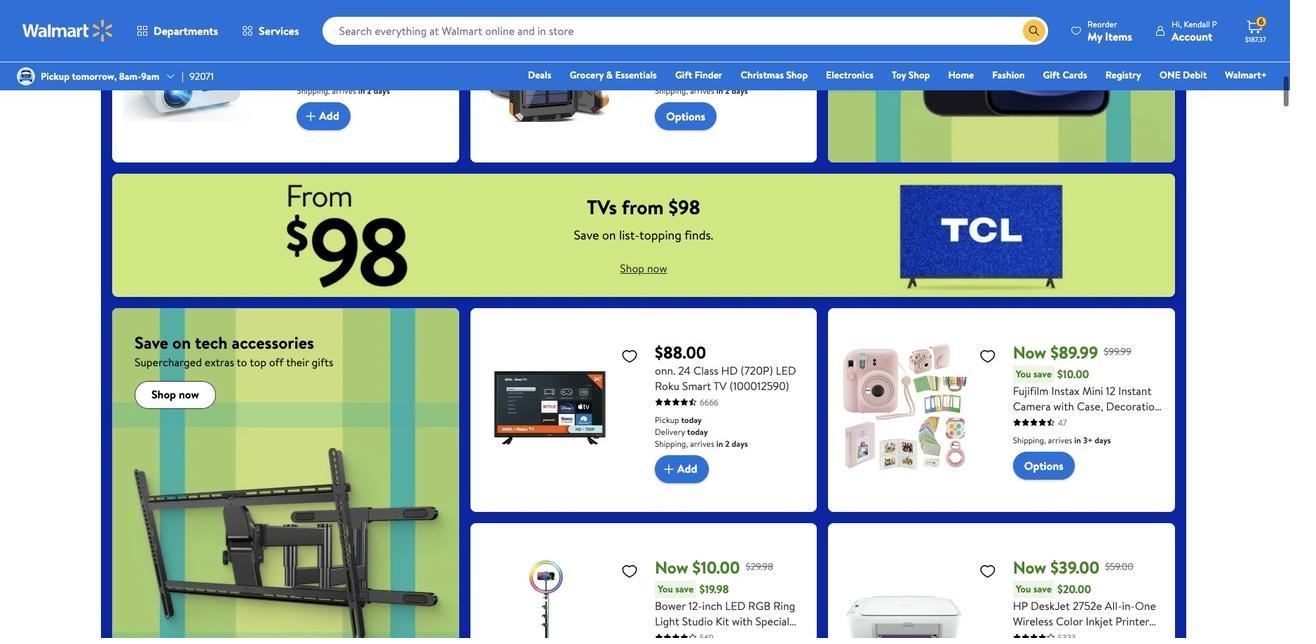 Task type: describe. For each thing, give the bounding box(es) containing it.
805
[[342, 67, 356, 79]]

rgb
[[748, 599, 771, 614]]

today down 6666 on the bottom right of the page
[[681, 414, 702, 426]]

add to favorites list, onn. 24 class hd (720p) led roku smart tv (100012590) image
[[621, 348, 638, 365]]

|
[[182, 69, 184, 83]]

days inside 805 shipping, arrives in 2 days
[[374, 85, 390, 97]]

deals
[[528, 68, 552, 82]]

with inside you save $20.00 hp deskjet 2752e all-in-one wireless color inkjet printer with 3 months free i
[[1013, 630, 1034, 639]]

add to favorites list, bower 12-inch led rgb ring light studio kit with special effects; black image
[[621, 563, 638, 580]]

you save $19.98 bower 12-inch led rgb ring light studio kit with special effects; black
[[655, 582, 796, 639]]

tvs
[[587, 193, 617, 221]]

battery
[[754, 95, 790, 111]]

pickup for pickup tomorrow, 8am-9am
[[41, 69, 70, 83]]

arrives down "47"
[[1048, 435, 1073, 446]]

shop now for on
[[152, 387, 199, 403]]

add for add to cart icon
[[677, 462, 698, 477]]

compatible
[[385, 126, 442, 141]]

christmas shop link
[[735, 67, 814, 83]]

camera
[[1013, 399, 1051, 414]]

save inside you save $19.98 bower 12-inch led rgb ring light studio kit with special effects; black
[[676, 583, 694, 597]]

add to cart image
[[303, 108, 319, 125]]

gift cards
[[1043, 68, 1088, 82]]

now for now $89.99
[[1013, 341, 1047, 364]]

tech
[[195, 331, 228, 355]]

you save $33.40 20000mah solar charger for cell phone iphone, portable solar power bank with dual 5v usb ports, 2 led light flashlight, compass battery pack for outdoor camping hiking(orange)
[[655, 17, 803, 141]]

12000
[[297, 64, 327, 80]]

portable
[[749, 49, 791, 64]]

$273.00
[[341, 17, 380, 32]]

2 inside pickup today delivery today shipping, arrives in 2 days
[[725, 438, 730, 450]]

4k
[[336, 95, 349, 111]]

top
[[250, 355, 266, 370]]

bower
[[655, 599, 686, 614]]

home inside you save $273.00 groview 5g/2.4g wifi projector with bluetooth , 12000 lux native 1080p projector with 100" projector screen, 4k supported outdoor movie projector, home theater projector compatible with ios/android
[[380, 111, 410, 126]]

led for $88.00
[[776, 363, 796, 378]]

delivery
[[655, 426, 685, 438]]

wireless
[[1013, 614, 1053, 630]]

92071
[[189, 69, 214, 83]]

Walmart Site-Wide search field
[[322, 17, 1049, 45]]

toy shop
[[892, 68, 930, 82]]

$20.00
[[1058, 582, 1092, 598]]

tvs from $98 save on list-topping finds.
[[574, 193, 714, 244]]

fashion
[[993, 68, 1025, 82]]

add to favorites list, 20000mah solar charger for cell phone iphone, portable solar power bank with dual 5v usb ports, 2 led light flashlight, compass battery pack for outdoor camping hiking(orange) image
[[621, 0, 638, 15]]

ports,
[[679, 80, 707, 95]]

shop now for from
[[620, 261, 667, 277]]

shipping, inside 805 shipping, arrives in 2 days
[[297, 85, 330, 97]]

on inside save on tech accessories supercharged extras to top off their gifts
[[172, 331, 191, 355]]

one
[[1135, 599, 1156, 614]]

in inside pickup today delivery today shipping, arrives in 2 days
[[717, 438, 723, 450]]

topping
[[640, 226, 682, 244]]

save for $273.00
[[317, 17, 336, 31]]

now $10.00 $29.98
[[655, 556, 774, 580]]

1 vertical spatial $10.00
[[693, 556, 740, 580]]

arrives inside pickup today delivery today shipping, arrives in 2 days
[[690, 438, 715, 450]]

search icon image
[[1029, 25, 1040, 36]]

light inside you save $33.40 20000mah solar charger for cell phone iphone, portable solar power bank with dual 5v usb ports, 2 led light flashlight, compass battery pack for outdoor camping hiking(orange)
[[742, 80, 766, 95]]

p
[[1213, 18, 1218, 30]]

now for on
[[179, 387, 199, 403]]

shipping, inside pickup today delivery today shipping, arrives in 2 days
[[655, 438, 688, 450]]

tv
[[714, 378, 727, 394]]

christmas
[[741, 68, 784, 82]]

shipping, arrives in 3+ days
[[1013, 435, 1111, 446]]

shop now button for on
[[135, 381, 216, 409]]

fashion link
[[986, 67, 1031, 83]]

projector,
[[329, 111, 377, 126]]

805 shipping, arrives in 2 days
[[297, 67, 390, 97]]

5g/2.4g
[[340, 33, 382, 49]]

inch
[[702, 599, 723, 614]]

bluetooth
[[369, 49, 417, 64]]

save on tech accessories supercharged extras to top off their gifts
[[135, 331, 334, 370]]

gift for gift cards
[[1043, 68, 1060, 82]]

registry
[[1106, 68, 1142, 82]]

,
[[420, 49, 423, 64]]

arrives down gift finder link
[[690, 85, 715, 97]]

$89.99
[[1051, 341, 1098, 364]]

shop down supercharged
[[152, 387, 176, 403]]

extras
[[205, 355, 234, 370]]

departments
[[154, 23, 218, 39]]

(blossom
[[1013, 445, 1058, 460]]

special
[[756, 614, 790, 630]]

save for $10.00
[[1034, 367, 1052, 381]]

options link for more
[[1013, 452, 1075, 480]]

6 $187.37
[[1246, 16, 1267, 44]]

effects;
[[655, 630, 693, 639]]

from
[[622, 193, 664, 221]]

shop down list-
[[620, 261, 645, 277]]

shipping, arrives in 2 days
[[655, 85, 748, 97]]

$39.00
[[1051, 556, 1100, 580]]

decoration
[[1106, 399, 1161, 414]]

$59.00
[[1105, 560, 1134, 574]]

pickup for pickup today delivery today shipping, arrives in 2 days
[[655, 414, 679, 426]]

account
[[1172, 28, 1213, 44]]

power
[[682, 64, 712, 80]]

registry link
[[1100, 67, 1148, 83]]

tomorrow,
[[72, 69, 117, 83]]

0 vertical spatial solar
[[714, 33, 738, 49]]

shipping, up 'pack'
[[655, 85, 688, 97]]

items
[[1105, 28, 1133, 44]]

2 inside 805 shipping, arrives in 2 days
[[367, 85, 372, 97]]

save inside save on tech accessories supercharged extras to top off their gifts
[[135, 331, 168, 355]]

you for 20000mah solar charger for cell phone iphone, portable solar power bank with dual 5v usb ports, 2 led light flashlight, compass battery pack for outdoor camping hiking(orange)
[[658, 17, 673, 31]]

(100012590)
[[730, 378, 790, 394]]

walmart image
[[22, 20, 114, 42]]

add to favorites list, hp deskjet 2752e all-in-one wireless color inkjet printer with 3 months free ink included with hp+ image
[[980, 563, 996, 580]]

options for usb
[[666, 108, 706, 124]]

shop now button for from
[[609, 258, 679, 280]]

with inside you save $10.00 fujifilm instax mini 12 instant camera with case, decoration stickers, frames, photo album and more accessory kit (blossom pink)
[[1054, 399, 1075, 414]]

1 horizontal spatial home
[[949, 68, 974, 82]]

led for you
[[725, 599, 746, 614]]

options for more
[[1024, 458, 1064, 474]]

2752e
[[1073, 599, 1103, 614]]

onn.
[[655, 363, 676, 378]]

&
[[606, 68, 613, 82]]

add for add to cart image
[[319, 108, 339, 124]]

screen,
[[297, 95, 333, 111]]

$99.99
[[1104, 345, 1132, 359]]

months
[[1045, 630, 1082, 639]]

now for now $10.00
[[655, 556, 689, 580]]

phone
[[677, 49, 708, 64]]

pickup today delivery today shipping, arrives in 2 days
[[655, 414, 748, 450]]

electronics link
[[820, 67, 880, 83]]

more
[[1033, 430, 1059, 445]]

2 inside you save $33.40 20000mah solar charger for cell phone iphone, portable solar power bank with dual 5v usb ports, 2 led light flashlight, compass battery pack for outdoor camping hiking(orange)
[[710, 80, 716, 95]]

9am
[[141, 69, 159, 83]]

cell
[[655, 49, 674, 64]]

grocery & essentials
[[570, 68, 657, 82]]

1 horizontal spatial add button
[[655, 456, 709, 484]]



Task type: vqa. For each thing, say whether or not it's contained in the screenshot.
#IYWYK Link
no



Task type: locate. For each thing, give the bounding box(es) containing it.
with
[[345, 49, 366, 64], [742, 64, 762, 80], [345, 80, 366, 95], [297, 141, 318, 157], [1054, 399, 1075, 414], [732, 614, 753, 630], [1013, 630, 1034, 639]]

add to favorites list, fujifilm instax mini 12 instant camera with case, decoration stickers, frames, photo album and more accessory kit (blossom pink) image
[[980, 348, 996, 365]]

in left 100"
[[358, 85, 365, 97]]

charger
[[741, 33, 780, 49]]

gift down phone
[[675, 68, 692, 82]]

deskjet
[[1031, 599, 1070, 614]]

flashlight,
[[655, 95, 704, 111]]

1 horizontal spatial now
[[647, 261, 667, 277]]

0 vertical spatial pickup
[[41, 69, 70, 83]]

you inside you save $33.40 20000mah solar charger for cell phone iphone, portable solar power bank with dual 5v usb ports, 2 led light flashlight, compass battery pack for outdoor camping hiking(orange)
[[658, 17, 673, 31]]

save up 12-
[[676, 583, 694, 597]]

1 horizontal spatial shop now button
[[609, 258, 679, 280]]

with inside you save $33.40 20000mah solar charger for cell phone iphone, portable solar power bank with dual 5v usb ports, 2 led light flashlight, compass battery pack for outdoor camping hiking(orange)
[[742, 64, 762, 80]]

one debit link
[[1154, 67, 1214, 83]]

1 horizontal spatial solar
[[714, 33, 738, 49]]

accessories
[[232, 331, 314, 355]]

0 horizontal spatial light
[[655, 614, 680, 630]]

light inside you save $19.98 bower 12-inch led rgb ring light studio kit with special effects; black
[[655, 614, 680, 630]]

days
[[374, 85, 390, 97], [732, 85, 748, 97], [1095, 435, 1111, 446], [732, 438, 748, 450]]

hd
[[721, 363, 738, 378]]

wifi
[[384, 33, 406, 49]]

1 vertical spatial options
[[1024, 458, 1064, 474]]

1 vertical spatial add button
[[655, 456, 709, 484]]

0 vertical spatial home
[[949, 68, 974, 82]]

today right delivery
[[687, 426, 708, 438]]

pack
[[655, 111, 678, 126]]

0 vertical spatial now
[[647, 261, 667, 277]]

options link down the more
[[1013, 452, 1075, 480]]

dual
[[765, 64, 787, 80]]

led
[[719, 80, 739, 95], [776, 363, 796, 378], [725, 599, 746, 614]]

shop
[[786, 68, 808, 82], [909, 68, 930, 82], [620, 261, 645, 277], [152, 387, 176, 403]]

in down 6666 on the bottom right of the page
[[717, 438, 723, 450]]

you
[[300, 17, 315, 31], [658, 17, 673, 31], [1016, 367, 1031, 381], [658, 583, 673, 597], [1016, 583, 1031, 597]]

1 vertical spatial now
[[179, 387, 199, 403]]

smart
[[682, 378, 711, 394]]

debit
[[1183, 68, 1207, 82]]

you up the 20000mah
[[658, 17, 673, 31]]

0 vertical spatial save
[[574, 226, 599, 244]]

solar left the power
[[655, 64, 679, 80]]

on inside the tvs from $98 save on list-topping finds.
[[602, 226, 616, 244]]

album
[[1130, 414, 1161, 430]]

you save $10.00 fujifilm instax mini 12 instant camera with case, decoration stickers, frames, photo album and more accessory kit (blossom pink)
[[1013, 367, 1161, 460]]

1 vertical spatial led
[[776, 363, 796, 378]]

list-
[[619, 226, 640, 244]]

pickup tomorrow, 8am-9am
[[41, 69, 159, 83]]

1 horizontal spatial options
[[1024, 458, 1064, 474]]

0 vertical spatial on
[[602, 226, 616, 244]]

supercharged
[[135, 355, 202, 370]]

0 horizontal spatial options
[[666, 108, 706, 124]]

shop right toy
[[909, 68, 930, 82]]

2 down bank
[[725, 85, 730, 97]]

you up fujifilm
[[1016, 367, 1031, 381]]

3
[[1037, 630, 1043, 639]]

save for $33.40
[[676, 17, 694, 31]]

1 vertical spatial pickup
[[655, 414, 679, 426]]

0 vertical spatial light
[[742, 80, 766, 95]]

options down the more
[[1024, 458, 1064, 474]]

outdoor inside you save $273.00 groview 5g/2.4g wifi projector with bluetooth , 12000 lux native 1080p projector with 100" projector screen, 4k supported outdoor movie projector, home theater projector compatible with ios/android
[[406, 95, 448, 111]]

now up bower
[[655, 556, 689, 580]]

cards
[[1063, 68, 1088, 82]]

hi,
[[1172, 18, 1182, 30]]

for right charger
[[783, 33, 797, 49]]

1 horizontal spatial on
[[602, 226, 616, 244]]

in left 3+
[[1075, 435, 1081, 446]]

1 horizontal spatial pickup
[[655, 414, 679, 426]]

outdoor up "compatible"
[[406, 95, 448, 111]]

save up groview
[[317, 17, 336, 31]]

you save $273.00 groview 5g/2.4g wifi projector with bluetooth , 12000 lux native 1080p projector with 100" projector screen, 4k supported outdoor movie projector, home theater projector compatible with ios/android
[[297, 17, 448, 157]]

1 vertical spatial on
[[172, 331, 191, 355]]

you up bower
[[658, 583, 673, 597]]

mini
[[1083, 383, 1104, 399]]

12-
[[689, 599, 702, 614]]

100"
[[369, 80, 390, 95]]

kendall
[[1184, 18, 1211, 30]]

services button
[[230, 14, 311, 48]]

groview
[[297, 33, 337, 49]]

add to cart image
[[661, 461, 677, 478]]

on left list-
[[602, 226, 616, 244]]

1 vertical spatial for
[[680, 111, 695, 126]]

47
[[1058, 417, 1067, 429]]

2 down 1998
[[710, 80, 716, 95]]

0 horizontal spatial options link
[[655, 102, 717, 130]]

you inside you save $20.00 hp deskjet 2752e all-in-one wireless color inkjet printer with 3 months free i
[[1016, 583, 1031, 597]]

now up fujifilm
[[1013, 341, 1047, 364]]

1 vertical spatial shop now
[[152, 387, 199, 403]]

2 gift from the left
[[1043, 68, 1060, 82]]

kit
[[1114, 430, 1126, 445]]

for right 'pack'
[[680, 111, 695, 126]]

now for now $39.00
[[1013, 556, 1047, 580]]

0 vertical spatial options link
[[655, 102, 717, 130]]

 image
[[17, 67, 35, 86]]

0 vertical spatial $10.00
[[1058, 367, 1090, 382]]

(720p)
[[741, 363, 773, 378]]

options up hiking(orange)
[[666, 108, 706, 124]]

1 horizontal spatial add
[[677, 462, 698, 477]]

0 horizontal spatial add button
[[297, 102, 351, 130]]

2 vertical spatial led
[[725, 599, 746, 614]]

gift left cards
[[1043, 68, 1060, 82]]

days down the 1080p
[[374, 85, 390, 97]]

now down supercharged
[[179, 387, 199, 403]]

shop now down list-
[[620, 261, 667, 277]]

gift finder link
[[669, 67, 729, 83]]

essentials
[[615, 68, 657, 82]]

0 horizontal spatial save
[[135, 331, 168, 355]]

home left fashion
[[949, 68, 974, 82]]

color
[[1056, 614, 1083, 630]]

now down topping
[[647, 261, 667, 277]]

finds.
[[685, 226, 714, 244]]

$10.00 up $19.98
[[693, 556, 740, 580]]

walmart+
[[1225, 68, 1267, 82]]

for
[[783, 33, 797, 49], [680, 111, 695, 126]]

1 horizontal spatial $10.00
[[1058, 367, 1090, 382]]

0 horizontal spatial for
[[680, 111, 695, 126]]

theater
[[297, 126, 334, 141]]

pink)
[[1060, 445, 1085, 460]]

shop now
[[620, 261, 667, 277], [152, 387, 199, 403]]

you inside you save $19.98 bower 12-inch led rgb ring light studio kit with special effects; black
[[658, 583, 673, 597]]

save up the 20000mah
[[676, 17, 694, 31]]

save up deskjet
[[1034, 583, 1052, 597]]

grocery & essentials link
[[563, 67, 663, 83]]

arrives right delivery
[[690, 438, 715, 450]]

walmart+ link
[[1219, 67, 1274, 83]]

days down bank
[[732, 85, 748, 97]]

0 horizontal spatial gift
[[675, 68, 692, 82]]

$19.98
[[700, 582, 729, 598]]

0 horizontal spatial outdoor
[[406, 95, 448, 111]]

grocery
[[570, 68, 604, 82]]

0 horizontal spatial solar
[[655, 64, 679, 80]]

deals link
[[522, 67, 558, 83]]

bank
[[715, 64, 739, 80]]

with inside you save $19.98 bower 12-inch led rgb ring light studio kit with special effects; black
[[732, 614, 753, 630]]

home down 100"
[[380, 111, 410, 126]]

2 down tv
[[725, 438, 730, 450]]

$10.00 inside you save $10.00 fujifilm instax mini 12 instant camera with case, decoration stickers, frames, photo album and more accessory kit (blossom pink)
[[1058, 367, 1090, 382]]

1 horizontal spatial shop now
[[620, 261, 667, 277]]

save inside you save $273.00 groview 5g/2.4g wifi projector with bluetooth , 12000 lux native 1080p projector with 100" projector screen, 4k supported outdoor movie projector, home theater projector compatible with ios/android
[[317, 17, 336, 31]]

0 vertical spatial options
[[666, 108, 706, 124]]

days right 3+
[[1095, 435, 1111, 446]]

0 vertical spatial for
[[783, 33, 797, 49]]

1 vertical spatial add
[[677, 462, 698, 477]]

add up theater
[[319, 108, 339, 124]]

save inside you save $20.00 hp deskjet 2752e all-in-one wireless color inkjet printer with 3 months free i
[[1034, 583, 1052, 597]]

0 horizontal spatial home
[[380, 111, 410, 126]]

1 horizontal spatial light
[[742, 80, 766, 95]]

arrives inside 805 shipping, arrives in 2 days
[[332, 85, 356, 97]]

movie
[[297, 111, 327, 126]]

to
[[237, 355, 247, 370]]

lux
[[330, 64, 346, 80]]

1 horizontal spatial options link
[[1013, 452, 1075, 480]]

gift for gift finder
[[675, 68, 692, 82]]

0 vertical spatial led
[[719, 80, 739, 95]]

now $39.00 $59.00
[[1013, 556, 1134, 580]]

you for fujifilm instax mini 12 instant camera with case, decoration stickers, frames, photo album and more accessory kit (blossom pink)
[[1016, 367, 1031, 381]]

1 vertical spatial shop now button
[[135, 381, 216, 409]]

0 horizontal spatial shop now button
[[135, 381, 216, 409]]

you for groview 5g/2.4g wifi projector with bluetooth , 12000 lux native 1080p projector with 100" projector screen, 4k supported outdoor movie projector, home theater projector compatible with ios/android
[[300, 17, 315, 31]]

gift finder
[[675, 68, 723, 82]]

options link
[[655, 102, 717, 130], [1013, 452, 1075, 480]]

pickup down roku
[[655, 414, 679, 426]]

outdoor down the shipping, arrives in 2 days
[[698, 111, 740, 126]]

$88.00
[[655, 341, 707, 364]]

1 vertical spatial solar
[[655, 64, 679, 80]]

roku
[[655, 378, 680, 394]]

1 horizontal spatial save
[[574, 226, 599, 244]]

one debit
[[1160, 68, 1207, 82]]

save inside you save $10.00 fujifilm instax mini 12 instant camera with case, decoration stickers, frames, photo album and more accessory kit (blossom pink)
[[1034, 367, 1052, 381]]

0 vertical spatial add button
[[297, 102, 351, 130]]

1 vertical spatial save
[[135, 331, 168, 355]]

0 horizontal spatial $10.00
[[693, 556, 740, 580]]

class
[[694, 363, 719, 378]]

shipping, down stickers,
[[1013, 435, 1046, 446]]

0 vertical spatial shop now
[[620, 261, 667, 277]]

1 gift from the left
[[675, 68, 692, 82]]

home
[[949, 68, 974, 82], [380, 111, 410, 126]]

you inside you save $273.00 groview 5g/2.4g wifi projector with bluetooth , 12000 lux native 1080p projector with 100" projector screen, 4k supported outdoor movie projector, home theater projector compatible with ios/android
[[300, 17, 315, 31]]

their
[[286, 355, 309, 370]]

hiking(orange)
[[655, 126, 730, 141]]

0 horizontal spatial now
[[179, 387, 199, 403]]

2 down native
[[367, 85, 372, 97]]

0 horizontal spatial add
[[319, 108, 339, 124]]

you up hp
[[1016, 583, 1031, 597]]

save inside you save $33.40 20000mah solar charger for cell phone iphone, portable solar power bank with dual 5v usb ports, 2 led light flashlight, compass battery pack for outdoor camping hiking(orange)
[[676, 17, 694, 31]]

accessory
[[1062, 430, 1111, 445]]

solar
[[714, 33, 738, 49], [655, 64, 679, 80]]

you up groview
[[300, 17, 315, 31]]

shop now down supercharged
[[152, 387, 199, 403]]

save down tvs
[[574, 226, 599, 244]]

shipping, down the 12000
[[297, 85, 330, 97]]

add down pickup today delivery today shipping, arrives in 2 days
[[677, 462, 698, 477]]

1 horizontal spatial gift
[[1043, 68, 1060, 82]]

1 vertical spatial light
[[655, 614, 680, 630]]

arrives down 805
[[332, 85, 356, 97]]

printer
[[1116, 614, 1150, 630]]

options link down ports,
[[655, 102, 717, 130]]

led inside you save $33.40 20000mah solar charger for cell phone iphone, portable solar power bank with dual 5v usb ports, 2 led light flashlight, compass battery pack for outdoor camping hiking(orange)
[[719, 80, 739, 95]]

in inside 805 shipping, arrives in 2 days
[[358, 85, 365, 97]]

Search search field
[[322, 17, 1049, 45]]

1 horizontal spatial for
[[783, 33, 797, 49]]

reorder my items
[[1088, 18, 1133, 44]]

1 vertical spatial options link
[[1013, 452, 1075, 480]]

options link for usb
[[655, 102, 717, 130]]

3+
[[1083, 435, 1093, 446]]

days down (100012590)
[[732, 438, 748, 450]]

shop down portable
[[786, 68, 808, 82]]

0 horizontal spatial shop now
[[152, 387, 199, 403]]

reorder
[[1088, 18, 1118, 30]]

$10.00 up the instax
[[1058, 367, 1090, 382]]

solar down $33.40
[[714, 33, 738, 49]]

you inside you save $10.00 fujifilm instax mini 12 instant camera with case, decoration stickers, frames, photo album and more accessory kit (blossom pink)
[[1016, 367, 1031, 381]]

in-
[[1122, 599, 1135, 614]]

1998
[[700, 67, 717, 79]]

save inside the tvs from $98 save on list-topping finds.
[[574, 226, 599, 244]]

ios/android
[[320, 141, 381, 157]]

1 vertical spatial home
[[380, 111, 410, 126]]

now up hp
[[1013, 556, 1047, 580]]

pickup left the tomorrow, in the top of the page
[[41, 69, 70, 83]]

outdoor inside you save $33.40 20000mah solar charger for cell phone iphone, portable solar power bank with dual 5v usb ports, 2 led light flashlight, compass battery pack for outdoor camping hiking(orange)
[[698, 111, 740, 126]]

0 horizontal spatial pickup
[[41, 69, 70, 83]]

0 vertical spatial add
[[319, 108, 339, 124]]

today
[[681, 414, 702, 426], [687, 426, 708, 438]]

pickup inside pickup today delivery today shipping, arrives in 2 days
[[655, 414, 679, 426]]

0 vertical spatial shop now button
[[609, 258, 679, 280]]

in down "finder"
[[717, 85, 723, 97]]

save up fujifilm
[[1034, 367, 1052, 381]]

all-
[[1105, 599, 1122, 614]]

photo
[[1097, 414, 1127, 430]]

now for from
[[647, 261, 667, 277]]

days inside pickup today delivery today shipping, arrives in 2 days
[[732, 438, 748, 450]]

shipping, up add to cart icon
[[655, 438, 688, 450]]

1 horizontal spatial outdoor
[[698, 111, 740, 126]]

save left tech
[[135, 331, 168, 355]]

in
[[358, 85, 365, 97], [717, 85, 723, 97], [1075, 435, 1081, 446], [717, 438, 723, 450]]

off
[[269, 355, 284, 370]]

shop now button down supercharged
[[135, 381, 216, 409]]

0 horizontal spatial on
[[172, 331, 191, 355]]

shop now button down list-
[[609, 258, 679, 280]]

led inside you save $19.98 bower 12-inch led rgb ring light studio kit with special effects; black
[[725, 599, 746, 614]]

led inside $88.00 onn. 24 class hd (720p) led roku smart tv (100012590)
[[776, 363, 796, 378]]

24
[[678, 363, 691, 378]]

on left tech
[[172, 331, 191, 355]]



